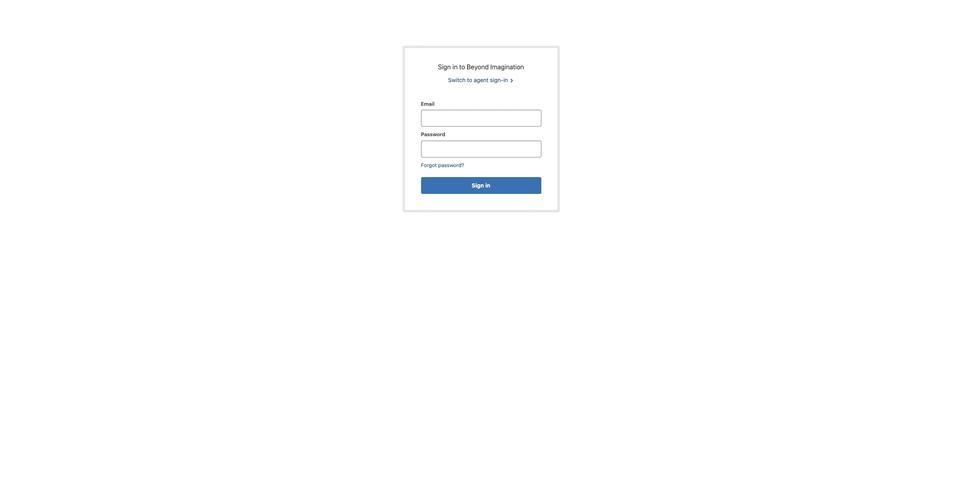 Task type: vqa. For each thing, say whether or not it's contained in the screenshot.
take it button
no



Task type: locate. For each thing, give the bounding box(es) containing it.
in down imagination
[[503, 77, 508, 83]]

forgot password? link
[[421, 162, 464, 168]]

1 vertical spatial sign
[[472, 182, 484, 189]]

to left the agent
[[467, 77, 472, 83]]

email
[[421, 101, 435, 107]]

1 horizontal spatial in
[[485, 182, 490, 189]]

0 vertical spatial sign
[[438, 63, 451, 71]]

sign in button
[[421, 177, 541, 194]]

sign for sign in to beyond imagination
[[438, 63, 451, 71]]

in
[[453, 63, 458, 71], [503, 77, 508, 83], [485, 182, 490, 189]]

in up switch
[[453, 63, 458, 71]]

2 vertical spatial in
[[485, 182, 490, 189]]

password
[[421, 131, 445, 138]]

switch to agent sign-in link
[[448, 76, 514, 84]]

forgot password?
[[421, 162, 464, 168]]

Password password field
[[421, 141, 541, 158]]

0 horizontal spatial in
[[453, 63, 458, 71]]

in for sign in to beyond imagination
[[453, 63, 458, 71]]

sign for sign in
[[472, 182, 484, 189]]

to
[[459, 63, 465, 71], [467, 77, 472, 83]]

to up switch
[[459, 63, 465, 71]]

sign
[[438, 63, 451, 71], [472, 182, 484, 189]]

in down password password field
[[485, 182, 490, 189]]

Email email field
[[421, 110, 541, 127]]

1 vertical spatial to
[[467, 77, 472, 83]]

0 vertical spatial to
[[459, 63, 465, 71]]

sign inside button
[[472, 182, 484, 189]]

1 horizontal spatial to
[[467, 77, 472, 83]]

password?
[[438, 162, 464, 168]]

0 horizontal spatial sign
[[438, 63, 451, 71]]

1 vertical spatial in
[[503, 77, 508, 83]]

sign up switch
[[438, 63, 451, 71]]

forgot
[[421, 162, 437, 168]]

agent
[[474, 77, 489, 83]]

1 horizontal spatial sign
[[472, 182, 484, 189]]

sign down password password field
[[472, 182, 484, 189]]

in inside button
[[485, 182, 490, 189]]

in for sign in
[[485, 182, 490, 189]]

0 horizontal spatial to
[[459, 63, 465, 71]]

switch to agent sign-in
[[448, 77, 508, 83]]

0 vertical spatial in
[[453, 63, 458, 71]]



Task type: describe. For each thing, give the bounding box(es) containing it.
2 horizontal spatial in
[[503, 77, 508, 83]]

sign in
[[472, 182, 490, 189]]

switch
[[448, 77, 466, 83]]

beyond
[[467, 63, 489, 71]]

imagination
[[490, 63, 524, 71]]

sign in to beyond imagination
[[438, 63, 524, 71]]

sign-
[[490, 77, 503, 83]]



